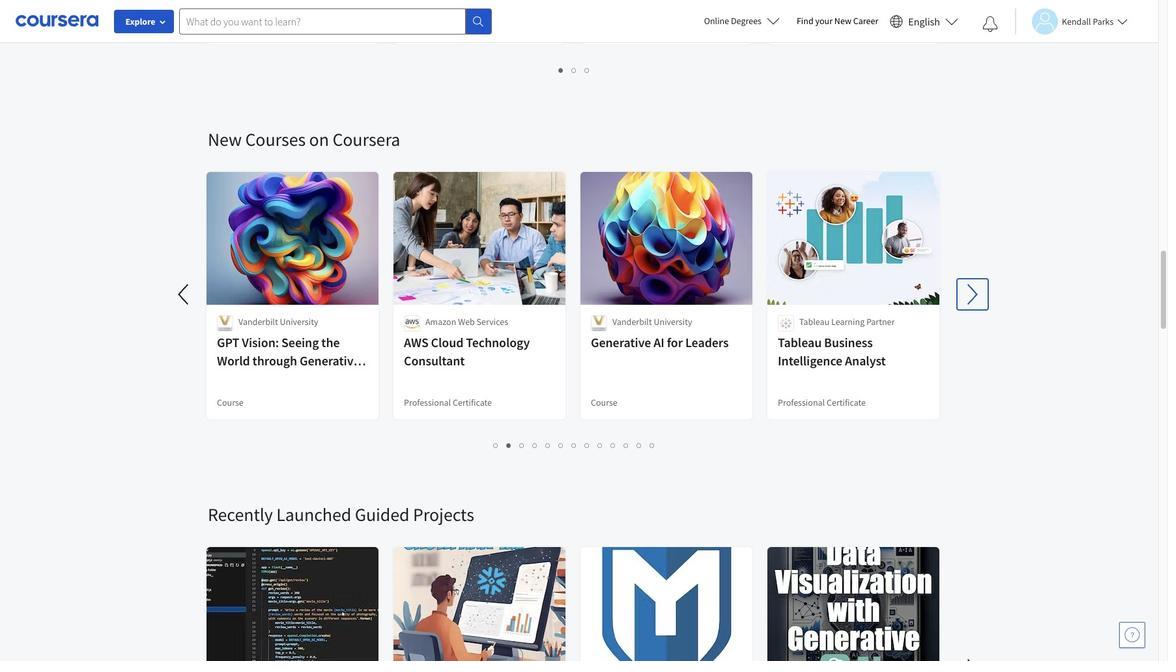 Task type: describe. For each thing, give the bounding box(es) containing it.
12
[[637, 439, 647, 451]]

9
[[598, 439, 603, 451]]

2 professional certificate link from the left
[[392, 0, 567, 46]]

3 for 2nd list from the bottom of the page
[[585, 64, 590, 76]]

tableau for tableau business intelligence analyst
[[778, 334, 822, 350]]

university for for
[[654, 316, 692, 328]]

9 button
[[594, 438, 607, 453]]

previous slide image
[[169, 279, 200, 310]]

business
[[824, 334, 873, 350]]

learning
[[831, 316, 865, 328]]

10
[[611, 439, 621, 451]]

course for gpt vision: seeing the world through generative ai
[[217, 397, 244, 408]]

tableau business intelligence analyst
[[778, 334, 886, 369]]

on
[[309, 128, 329, 151]]

7
[[572, 439, 577, 451]]

your
[[815, 15, 833, 27]]

4
[[533, 439, 538, 451]]

kendall
[[1062, 15, 1091, 27]]

english button
[[885, 0, 964, 42]]

2 for list within new courses on coursera carousel element
[[507, 439, 512, 451]]

guided
[[355, 503, 409, 526]]

find your new career
[[797, 15, 878, 27]]

amazon
[[425, 316, 456, 328]]

8
[[585, 439, 590, 451]]

programmatic prompting with openai: refining and filtering guided project by coursera project network, image
[[207, 547, 379, 661]]

gpt vision: seeing the world through generative ai
[[217, 334, 360, 387]]

vanderbilt university for ai
[[612, 316, 692, 328]]

coursera
[[333, 128, 400, 151]]

show notifications image
[[982, 16, 998, 32]]

8 button
[[581, 438, 594, 453]]

english
[[908, 15, 940, 28]]

2 button for '1' button associated with list within new courses on coursera carousel element
[[503, 438, 516, 453]]

online degrees button
[[694, 7, 790, 35]]

launched
[[276, 503, 351, 526]]

13 button
[[646, 438, 660, 453]]

university for seeing
[[280, 316, 318, 328]]

career
[[853, 15, 878, 27]]

technology
[[466, 334, 530, 350]]

find
[[797, 15, 814, 27]]

recently launched guided projects
[[208, 503, 474, 526]]

3 button for '1' button associated with list within new courses on coursera carousel element
[[516, 438, 529, 453]]

2 button for '1' button for 2nd list from the bottom of the page
[[568, 63, 581, 78]]

11
[[624, 439, 634, 451]]

vanderbilt university image
[[591, 315, 607, 332]]

for
[[667, 334, 683, 350]]

help center image
[[1124, 627, 1140, 643]]

1 next slide image from the top
[[957, 279, 988, 310]]

explore button
[[114, 10, 174, 33]]

degrees
[[731, 15, 762, 27]]

world
[[217, 352, 250, 369]]

list inside new courses on coursera carousel element
[[208, 438, 941, 453]]

vision:
[[242, 334, 279, 350]]

courses
[[245, 128, 306, 151]]



Task type: locate. For each thing, give the bounding box(es) containing it.
coursera image
[[16, 11, 98, 31]]

2 horizontal spatial professional certificate link
[[766, 0, 941, 46]]

0 vertical spatial 2 button
[[568, 63, 581, 78]]

3 for list within new courses on coursera carousel element
[[520, 439, 525, 451]]

1 horizontal spatial university
[[654, 316, 692, 328]]

0 horizontal spatial new
[[208, 128, 242, 151]]

vanderbilt university up vision: at left bottom
[[238, 316, 318, 328]]

generative
[[591, 334, 651, 350], [300, 352, 360, 369]]

0 horizontal spatial 2 button
[[503, 438, 516, 453]]

0 vertical spatial new
[[834, 15, 851, 27]]

0 vertical spatial tableau
[[799, 316, 830, 328]]

1 vertical spatial 2 button
[[503, 438, 516, 453]]

0 horizontal spatial university
[[280, 316, 318, 328]]

next slide image
[[957, 279, 988, 310], [957, 654, 988, 661]]

aws cloud technology consultant
[[404, 334, 530, 369]]

seeing
[[281, 334, 319, 350]]

1 for list within new courses on coursera carousel element
[[494, 439, 499, 451]]

generative down vanderbilt university image at the right
[[591, 334, 651, 350]]

1 horizontal spatial 1 button
[[555, 63, 568, 78]]

1 vertical spatial 1
[[494, 439, 499, 451]]

consultant
[[404, 352, 465, 369]]

0 vertical spatial 3 button
[[581, 63, 594, 78]]

2 vanderbilt university from the left
[[612, 316, 692, 328]]

vanderbilt university
[[238, 316, 318, 328], [612, 316, 692, 328]]

1 vertical spatial 3 button
[[516, 438, 529, 453]]

1 horizontal spatial 2
[[572, 64, 577, 76]]

leaders
[[685, 334, 729, 350]]

7 button
[[568, 438, 581, 453]]

online degrees
[[704, 15, 762, 27]]

tableau learning partner
[[799, 316, 895, 328]]

tableau inside the "tableau business intelligence analyst"
[[778, 334, 822, 350]]

1 horizontal spatial new
[[834, 15, 851, 27]]

ai
[[654, 334, 664, 350], [217, 371, 228, 387]]

None search field
[[179, 8, 492, 34]]

0 vertical spatial list
[[208, 63, 941, 78]]

0 vertical spatial 3
[[585, 64, 590, 76]]

11 button
[[620, 438, 634, 453]]

vanderbilt for generative
[[612, 316, 652, 328]]

professional
[[217, 21, 264, 33], [404, 21, 451, 33], [778, 21, 825, 33], [404, 397, 451, 408], [778, 397, 825, 408]]

3 professional certificate link from the left
[[766, 0, 941, 46]]

generative inside gpt vision: seeing the world through generative ai
[[300, 352, 360, 369]]

2 next slide image from the top
[[957, 654, 988, 661]]

13
[[650, 439, 660, 451]]

vanderbilt university image
[[217, 315, 233, 332]]

0 horizontal spatial professional certificate link
[[205, 0, 380, 46]]

1 button
[[555, 63, 568, 78], [490, 438, 503, 453]]

data visualization with openai api: generate code with genai guided project by coursera project network, image
[[767, 547, 940, 661]]

university
[[280, 316, 318, 328], [654, 316, 692, 328]]

1 vertical spatial 3
[[520, 439, 525, 451]]

1
[[559, 64, 564, 76], [494, 439, 499, 451]]

new courses on coursera
[[208, 128, 400, 151]]

1 horizontal spatial vanderbilt university
[[612, 316, 692, 328]]

generative down the
[[300, 352, 360, 369]]

2 inside new courses on coursera carousel element
[[507, 439, 512, 451]]

online
[[704, 15, 729, 27]]

3 button
[[581, 63, 594, 78], [516, 438, 529, 453]]

4 button
[[529, 438, 542, 453]]

1 vanderbilt from the left
[[238, 316, 278, 328]]

vanderbilt right vanderbilt university image at the right
[[612, 316, 652, 328]]

generative ai for leaders
[[591, 334, 729, 350]]

0 horizontal spatial vanderbilt university
[[238, 316, 318, 328]]

1 horizontal spatial generative
[[591, 334, 651, 350]]

0 horizontal spatial ai
[[217, 371, 228, 387]]

ai left for
[[654, 334, 664, 350]]

kendall parks
[[1062, 15, 1114, 27]]

explore
[[125, 16, 155, 27]]

tableau right tableau learning partner image
[[799, 316, 830, 328]]

new courses on coursera carousel element
[[169, 89, 988, 464]]

course down world
[[217, 397, 244, 408]]

0 vertical spatial generative
[[591, 334, 651, 350]]

What do you want to learn? text field
[[179, 8, 466, 34]]

5 button
[[542, 438, 555, 453]]

1 horizontal spatial 3
[[585, 64, 590, 76]]

course for generative ai for leaders
[[591, 397, 617, 408]]

parks
[[1093, 15, 1114, 27]]

vanderbilt up vision: at left bottom
[[238, 316, 278, 328]]

0 horizontal spatial 3
[[520, 439, 525, 451]]

metasploit for beginners: ethical penetration testing guided project by coursera project network, image
[[580, 547, 753, 661]]

vanderbilt
[[238, 316, 278, 328], [612, 316, 652, 328]]

1 vertical spatial 1 button
[[490, 438, 503, 453]]

10 button
[[607, 438, 621, 453]]

amazon web services image
[[404, 315, 420, 332]]

1 vertical spatial generative
[[300, 352, 360, 369]]

intelligence
[[778, 352, 842, 369]]

ai down world
[[217, 371, 228, 387]]

recently
[[208, 503, 273, 526]]

0 horizontal spatial vanderbilt
[[238, 316, 278, 328]]

1 vanderbilt university from the left
[[238, 316, 318, 328]]

6 button
[[555, 438, 568, 453]]

services
[[477, 316, 508, 328]]

1 vertical spatial list
[[208, 438, 941, 453]]

0 horizontal spatial course
[[217, 397, 244, 408]]

0 vertical spatial next slide image
[[957, 279, 988, 310]]

0 horizontal spatial 3 button
[[516, 438, 529, 453]]

1 vertical spatial next slide image
[[957, 654, 988, 661]]

1 course from the left
[[217, 397, 244, 408]]

find your new career link
[[790, 13, 885, 29]]

1 vertical spatial 2
[[507, 439, 512, 451]]

1 horizontal spatial 3 button
[[581, 63, 594, 78]]

6
[[559, 439, 564, 451]]

ai inside gpt vision: seeing the world through generative ai
[[217, 371, 228, 387]]

list
[[208, 63, 941, 78], [208, 438, 941, 453]]

0 vertical spatial ai
[[654, 334, 664, 350]]

vanderbilt for gpt
[[238, 316, 278, 328]]

recently launched guided projects carousel element
[[201, 464, 1168, 661]]

3
[[585, 64, 590, 76], [520, 439, 525, 451]]

10 11 12 13
[[611, 439, 660, 451]]

professional certificate
[[217, 21, 305, 33], [404, 21, 492, 33], [778, 21, 866, 33], [404, 397, 492, 408], [778, 397, 866, 408]]

1 horizontal spatial 2 button
[[568, 63, 581, 78]]

1 button for list within new courses on coursera carousel element
[[490, 438, 503, 453]]

professional certificate link
[[205, 0, 380, 46], [392, 0, 567, 46], [766, 0, 941, 46]]

5
[[546, 439, 551, 451]]

tableau for tableau learning partner
[[799, 316, 830, 328]]

new left courses
[[208, 128, 242, 151]]

analyst
[[845, 352, 886, 369]]

1 horizontal spatial vanderbilt
[[612, 316, 652, 328]]

2
[[572, 64, 577, 76], [507, 439, 512, 451]]

1 professional certificate link from the left
[[205, 0, 380, 46]]

1 vertical spatial tableau
[[778, 334, 822, 350]]

aws
[[404, 334, 428, 350]]

projects
[[413, 503, 474, 526]]

2 list from the top
[[208, 438, 941, 453]]

certificate
[[266, 21, 305, 33], [453, 21, 492, 33], [827, 21, 866, 33], [453, 397, 492, 408], [827, 397, 866, 408]]

tableau up intelligence
[[778, 334, 822, 350]]

0 horizontal spatial 2
[[507, 439, 512, 451]]

1 list from the top
[[208, 63, 941, 78]]

1 university from the left
[[280, 316, 318, 328]]

0 horizontal spatial 1
[[494, 439, 499, 451]]

0 vertical spatial 1 button
[[555, 63, 568, 78]]

partner
[[866, 316, 895, 328]]

course
[[217, 397, 244, 408], [591, 397, 617, 408]]

12 button
[[633, 438, 647, 453]]

2 for 2nd list from the bottom of the page
[[572, 64, 577, 76]]

0 horizontal spatial generative
[[300, 352, 360, 369]]

snowflake for data science: intro to snowpark ml for python guided project by coursera project network, image
[[393, 547, 566, 661]]

1 inside new courses on coursera carousel element
[[494, 439, 499, 451]]

cloud
[[431, 334, 463, 350]]

0 vertical spatial 2
[[572, 64, 577, 76]]

2 course from the left
[[591, 397, 617, 408]]

2 vanderbilt from the left
[[612, 316, 652, 328]]

3 inside new courses on coursera carousel element
[[520, 439, 525, 451]]

0 vertical spatial 1
[[559, 64, 564, 76]]

1 button for 2nd list from the bottom of the page
[[555, 63, 568, 78]]

through
[[252, 352, 297, 369]]

vanderbilt university for vision:
[[238, 316, 318, 328]]

1 horizontal spatial professional certificate link
[[392, 0, 567, 46]]

1 for 2nd list from the bottom of the page
[[559, 64, 564, 76]]

tableau
[[799, 316, 830, 328], [778, 334, 822, 350]]

course up '9'
[[591, 397, 617, 408]]

1 vertical spatial new
[[208, 128, 242, 151]]

2 button
[[568, 63, 581, 78], [503, 438, 516, 453]]

vanderbilt university up generative ai for leaders
[[612, 316, 692, 328]]

1 horizontal spatial 1
[[559, 64, 564, 76]]

1 horizontal spatial ai
[[654, 334, 664, 350]]

the
[[321, 334, 340, 350]]

0 horizontal spatial 1 button
[[490, 438, 503, 453]]

tableau learning partner image
[[778, 315, 794, 332]]

new right the 'your'
[[834, 15, 851, 27]]

new
[[834, 15, 851, 27], [208, 128, 242, 151]]

3 button for '1' button for 2nd list from the bottom of the page
[[581, 63, 594, 78]]

1 vertical spatial ai
[[217, 371, 228, 387]]

kendall parks button
[[1015, 8, 1128, 34]]

university up "seeing"
[[280, 316, 318, 328]]

1 horizontal spatial course
[[591, 397, 617, 408]]

2 university from the left
[[654, 316, 692, 328]]

university up for
[[654, 316, 692, 328]]

gpt
[[217, 334, 239, 350]]

web
[[458, 316, 475, 328]]

amazon web services
[[425, 316, 508, 328]]



Task type: vqa. For each thing, say whether or not it's contained in the screenshot.


